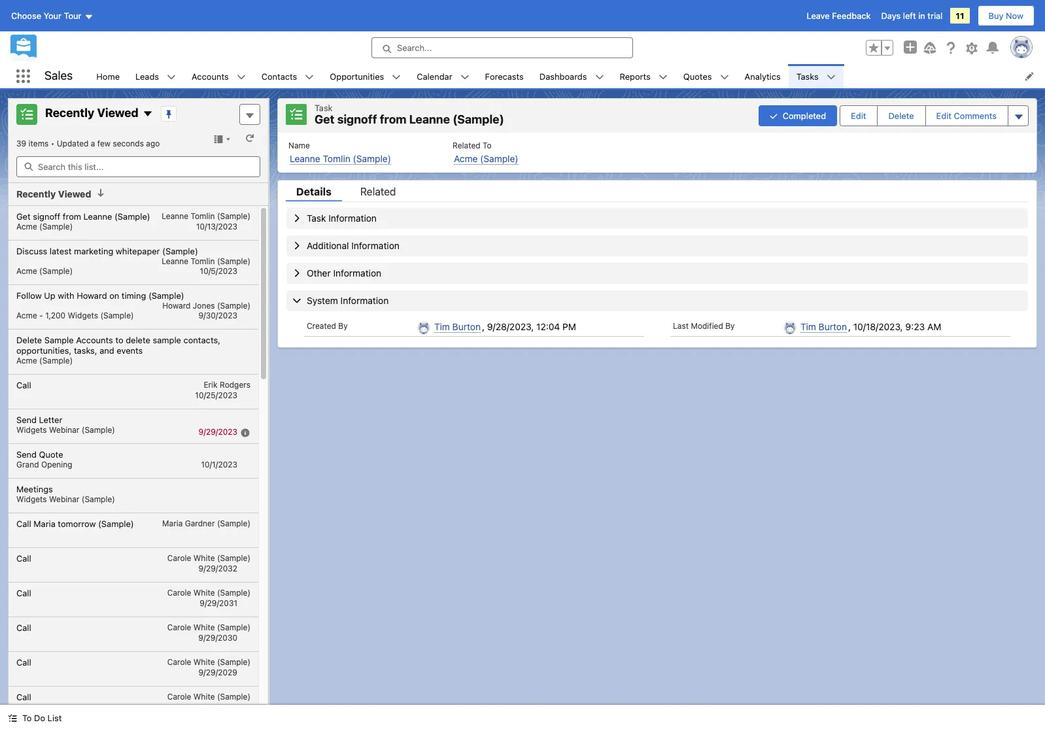 Task type: locate. For each thing, give the bounding box(es) containing it.
None search field
[[16, 156, 260, 177]]

0 vertical spatial webinar
[[49, 425, 79, 435]]

howard left jones
[[162, 301, 191, 311]]

edit left comments
[[937, 110, 952, 121]]

list containing leanne tomlin (sample)
[[278, 133, 1037, 172]]

now
[[1007, 10, 1024, 21]]

task down opportunities link
[[315, 103, 333, 113]]

white up 9/29/2029
[[194, 657, 215, 667]]

tim burton link left 10/18/2023,
[[801, 321, 848, 333]]

task for get
[[315, 103, 333, 113]]

text default image down search...
[[392, 72, 401, 82]]

carole white (sample) up 9/29/2028
[[167, 692, 251, 702]]

1 vertical spatial webinar
[[49, 494, 79, 504]]

, left 10/18/2023,
[[849, 321, 851, 332]]

related up acme (sample) link in the left top of the page
[[453, 140, 481, 150]]

choose
[[11, 10, 41, 21]]

details link
[[286, 186, 342, 201]]

4 white from the top
[[194, 657, 215, 667]]

webinar inside meetings widgets webinar (sample)
[[49, 494, 79, 504]]

0 horizontal spatial by
[[339, 321, 348, 331]]

0 vertical spatial acme (sample)
[[16, 222, 73, 231]]

send for send quote
[[16, 449, 37, 460]]

accounts inside list item
[[192, 71, 229, 81]]

2 text default image from the left
[[595, 72, 604, 82]]

5 call from the top
[[16, 623, 31, 633]]

acme (sample) for discuss latest marketing whitepaper (sample)
[[16, 266, 73, 276]]

get up discuss
[[16, 211, 31, 222]]

tomlin inside the 'discuss latest marketing whitepaper (sample) leanne tomlin (sample)'
[[191, 256, 215, 266]]

1 horizontal spatial tim
[[801, 321, 817, 332]]

1 webinar from the top
[[49, 425, 79, 435]]

information inside task information 'dropdown button'
[[329, 212, 377, 223]]

1 call from the top
[[16, 380, 31, 390]]

opportunities,
[[16, 345, 72, 356]]

tim
[[435, 321, 450, 332], [801, 321, 817, 332]]

information inside system information dropdown button
[[341, 295, 389, 306]]

information up additional information
[[329, 212, 377, 223]]

white for 9/29/2032
[[194, 553, 215, 563]]

text default image for dashboards
[[595, 72, 604, 82]]

recently down recently viewed status
[[16, 188, 56, 200]]

white up 9/29/2028
[[194, 692, 215, 702]]

am
[[928, 321, 942, 332]]

white up the 9/29/2031
[[194, 588, 215, 598]]

3 carole from the top
[[167, 623, 191, 633]]

text default image right reports
[[659, 72, 668, 82]]

burton for , 10/18/2023, 9:23 am
[[819, 321, 848, 332]]

0 horizontal spatial from
[[63, 211, 81, 222]]

from inside 'task get signoff from leanne (sample)'
[[380, 113, 407, 126]]

6 call from the top
[[16, 657, 31, 668]]

text default image
[[305, 72, 314, 82], [595, 72, 604, 82], [720, 72, 729, 82], [827, 72, 836, 82]]

0 vertical spatial to
[[483, 140, 492, 150]]

2 vertical spatial widgets
[[16, 494, 47, 504]]

your
[[44, 10, 62, 21]]

2 by from the left
[[726, 321, 735, 331]]

delete
[[126, 335, 150, 345]]

2 edit from the left
[[937, 110, 952, 121]]

0 vertical spatial send
[[16, 415, 37, 425]]

call for 9/29/2029
[[16, 657, 31, 668]]

2 tim burton link from the left
[[801, 321, 848, 333]]

latest
[[50, 246, 72, 256]]

0 vertical spatial viewed
[[97, 106, 139, 120]]

related inside related to acme (sample)
[[453, 140, 481, 150]]

list
[[89, 64, 1046, 88], [278, 133, 1037, 172]]

7 call from the top
[[16, 692, 31, 703]]

recently up updated
[[45, 106, 94, 120]]

1 vertical spatial delete
[[16, 335, 42, 345]]

list
[[48, 713, 62, 724]]

tim burton
[[435, 321, 481, 332], [801, 321, 848, 332]]

1 carole from the top
[[167, 553, 191, 563]]

carole for 9/29/2031
[[167, 588, 191, 598]]

5 carole from the top
[[167, 692, 191, 702]]

text default image right quotes
[[720, 72, 729, 82]]

1 vertical spatial recently
[[16, 188, 56, 200]]

2 , from the left
[[849, 321, 851, 332]]

9/29/2031
[[200, 598, 238, 608]]

send left quote
[[16, 449, 37, 460]]

tim burton left 9/28/2023,
[[435, 321, 481, 332]]

viewed up get signoff from leanne (sample)
[[58, 188, 91, 200]]

text default image for quotes
[[720, 72, 729, 82]]

information inside other information dropdown button
[[333, 267, 382, 278]]

1 horizontal spatial viewed
[[97, 106, 139, 120]]

leanne down the name
[[290, 153, 321, 164]]

text default image inside dashboards list item
[[595, 72, 604, 82]]

to left do
[[22, 713, 32, 724]]

1 , from the left
[[482, 321, 485, 332]]

5 white from the top
[[194, 692, 215, 702]]

leads
[[135, 71, 159, 81]]

1 vertical spatial accounts
[[76, 335, 113, 345]]

system
[[307, 295, 338, 306]]

0 horizontal spatial tim burton
[[435, 321, 481, 332]]

1 vertical spatial acme (sample)
[[16, 266, 73, 276]]

send for send letter
[[16, 415, 37, 425]]

carole for 9/29/2029
[[167, 657, 191, 667]]

by right created
[[339, 321, 348, 331]]

howard left on
[[77, 290, 107, 301]]

text default image right leads
[[167, 72, 176, 82]]

delete down -
[[16, 335, 42, 345]]

2 tim burton from the left
[[801, 321, 848, 332]]

0 horizontal spatial tim
[[435, 321, 450, 332]]

white for 9/29/2029
[[194, 657, 215, 667]]

tomlin up details
[[323, 153, 351, 164]]

maria left gardner
[[162, 519, 183, 528]]

1 edit from the left
[[851, 110, 867, 121]]

1 tim burton from the left
[[435, 321, 481, 332]]

send quote
[[16, 449, 63, 460]]

from up the "latest"
[[63, 211, 81, 222]]

to up acme (sample) link in the left top of the page
[[483, 140, 492, 150]]

days left in trial
[[882, 10, 943, 21]]

tim burton for , 10/18/2023, 9:23 am
[[801, 321, 848, 332]]

call for 9/29/2028
[[16, 692, 31, 703]]

11
[[956, 10, 965, 21]]

maria left tomorrow
[[34, 519, 56, 529]]

1 horizontal spatial to
[[483, 140, 492, 150]]

carole white (sample) for 9/29/2032
[[167, 553, 251, 563]]

opportunities link
[[322, 64, 392, 88]]

get up name leanne tomlin (sample)
[[315, 113, 335, 126]]

0 horizontal spatial related
[[360, 186, 396, 197]]

leanne up the 'discuss latest marketing whitepaper (sample) leanne tomlin (sample)'
[[162, 211, 189, 221]]

discuss
[[16, 246, 47, 256]]

, left 9/28/2023,
[[482, 321, 485, 332]]

carole white (sample) up 9/29/2032
[[167, 553, 251, 563]]

recently viewed
[[45, 106, 139, 120], [16, 188, 91, 200]]

delete right edit button
[[889, 110, 915, 121]]

signoff up name leanne tomlin (sample)
[[337, 113, 377, 126]]

information inside additional information dropdown button
[[352, 240, 400, 251]]

0 vertical spatial list
[[89, 64, 1046, 88]]

to inside related to acme (sample)
[[483, 140, 492, 150]]

1 horizontal spatial signoff
[[337, 113, 377, 126]]

information
[[329, 212, 377, 223], [352, 240, 400, 251], [333, 267, 382, 278], [341, 295, 389, 306]]

2 white from the top
[[194, 588, 215, 598]]

1 horizontal spatial tim burton
[[801, 321, 848, 332]]

1 vertical spatial signoff
[[33, 211, 60, 222]]

widgets down with
[[68, 311, 98, 320]]

leanne right whitepaper
[[162, 256, 189, 266]]

1 white from the top
[[194, 553, 215, 563]]

related
[[453, 140, 481, 150], [360, 186, 396, 197]]

widgets up send quote
[[16, 425, 47, 435]]

tomlin down "10/13/2023" on the left top
[[191, 256, 215, 266]]

by right modified
[[726, 321, 735, 331]]

2 call from the top
[[16, 519, 31, 529]]

1 horizontal spatial burton
[[819, 321, 848, 332]]

2 acme (sample) from the top
[[16, 266, 73, 276]]

9/30/2023
[[199, 311, 238, 320]]

viewed
[[97, 106, 139, 120], [58, 188, 91, 200]]

text default image right the contacts
[[305, 72, 314, 82]]

task inside 'dropdown button'
[[307, 212, 326, 223]]

0 vertical spatial accounts
[[192, 71, 229, 81]]

text default image left do
[[8, 714, 17, 723]]

webinar up quote
[[49, 425, 79, 435]]

carole white (sample) up 9/29/2030
[[167, 623, 251, 633]]

task down 'details' link
[[307, 212, 326, 223]]

carole white (sample) up the 9/29/2031
[[167, 588, 251, 598]]

4 carole white (sample) from the top
[[167, 657, 251, 667]]

pm
[[563, 321, 577, 332]]

recently viewed up a
[[45, 106, 139, 120]]

(sample) inside meetings widgets webinar (sample)
[[82, 494, 115, 504]]

3 call from the top
[[16, 553, 31, 564]]

text default image left contacts link
[[237, 72, 246, 82]]

gardner
[[185, 519, 215, 528]]

10/18/2023,
[[854, 321, 904, 332]]

1 send from the top
[[16, 415, 37, 425]]

white up 9/29/2032
[[194, 553, 215, 563]]

in
[[919, 10, 926, 21]]

2 webinar from the top
[[49, 494, 79, 504]]

signoff up the "latest"
[[33, 211, 60, 222]]

white for 9/29/2030
[[194, 623, 215, 633]]

by
[[339, 321, 348, 331], [726, 321, 735, 331]]

text default image inside accounts list item
[[237, 72, 246, 82]]

tim burton left 10/18/2023,
[[801, 321, 848, 332]]

information down additional information
[[333, 267, 382, 278]]

task inside 'task get signoff from leanne (sample)'
[[315, 103, 333, 113]]

3 white from the top
[[194, 623, 215, 633]]

1 vertical spatial recently viewed
[[16, 188, 91, 200]]

rodgers
[[220, 380, 251, 390]]

2 carole white (sample) from the top
[[167, 588, 251, 598]]

leanne tomlin (sample) link
[[290, 153, 391, 165]]

9:23
[[906, 321, 925, 332]]

contacts link
[[254, 64, 305, 88]]

from down opportunities 'list item'
[[380, 113, 407, 126]]

4 text default image from the left
[[827, 72, 836, 82]]

group
[[866, 40, 894, 56], [759, 104, 1029, 127]]

tim burton link for , 10/18/2023, 9:23 am
[[801, 321, 848, 333]]

1 vertical spatial get
[[16, 211, 31, 222]]

get
[[315, 113, 335, 126], [16, 211, 31, 222]]

text default image right calendar
[[460, 72, 470, 82]]

acme for discuss latest marketing whitepaper (sample)
[[16, 266, 37, 276]]

related inside related link
[[360, 186, 396, 197]]

edit comments button
[[926, 106, 1008, 125]]

5 carole white (sample) from the top
[[167, 692, 251, 702]]

0 vertical spatial recently
[[45, 106, 94, 120]]

acme for get signoff from leanne (sample)
[[16, 222, 37, 231]]

1 carole white (sample) from the top
[[167, 553, 251, 563]]

text default image up get signoff from leanne (sample)
[[96, 188, 106, 198]]

leanne up marketing
[[84, 211, 112, 222]]

text default image inside contacts list item
[[305, 72, 314, 82]]

1 horizontal spatial by
[[726, 321, 735, 331]]

0 horizontal spatial delete
[[16, 335, 42, 345]]

0 vertical spatial signoff
[[337, 113, 377, 126]]

tasks
[[797, 71, 819, 81]]

text default image inside tasks list item
[[827, 72, 836, 82]]

days
[[882, 10, 901, 21]]

created
[[307, 321, 336, 331]]

edit for edit comments
[[937, 110, 952, 121]]

signoff
[[337, 113, 377, 126], [33, 211, 60, 222]]

tomlin up "10/13/2023" on the left top
[[191, 211, 215, 221]]

2 burton from the left
[[819, 321, 848, 332]]

1 maria from the left
[[34, 519, 56, 529]]

9/29/2030
[[198, 633, 238, 643]]

call
[[16, 380, 31, 390], [16, 519, 31, 529], [16, 553, 31, 564], [16, 588, 31, 598], [16, 623, 31, 633], [16, 657, 31, 668], [16, 692, 31, 703]]

text default image inside leads list item
[[167, 72, 176, 82]]

(sample) inside related to acme (sample)
[[480, 153, 519, 164]]

0 vertical spatial from
[[380, 113, 407, 126]]

grand
[[16, 460, 39, 470]]

leanne down calendar
[[409, 113, 450, 126]]

task
[[315, 103, 333, 113], [307, 212, 326, 223]]

burton left 10/18/2023,
[[819, 321, 848, 332]]

on
[[109, 290, 119, 301]]

other
[[307, 267, 331, 278]]

and
[[100, 345, 114, 356]]

0 horizontal spatial signoff
[[33, 211, 60, 222]]

carole for 9/29/2030
[[167, 623, 191, 633]]

2 tim from the left
[[801, 321, 817, 332]]

call for 9/29/2030
[[16, 623, 31, 633]]

0 horizontal spatial howard
[[77, 290, 107, 301]]

edit left delete button
[[851, 110, 867, 121]]

acme for follow up with howard on timing (sample)
[[16, 311, 37, 320]]

widgets webinar (sample)
[[16, 425, 115, 435]]

buy
[[989, 10, 1004, 21]]

1 vertical spatial task
[[307, 212, 326, 223]]

1 vertical spatial send
[[16, 449, 37, 460]]

9/29/2032
[[199, 564, 238, 574]]

completed button
[[759, 105, 838, 126]]

2 vertical spatial tomlin
[[191, 256, 215, 266]]

leanne inside the 'discuss latest marketing whitepaper (sample) leanne tomlin (sample)'
[[162, 256, 189, 266]]

modified
[[691, 321, 724, 331]]

1 horizontal spatial howard
[[162, 301, 191, 311]]

viewed up seconds
[[97, 106, 139, 120]]

meetings widgets webinar (sample)
[[16, 484, 115, 504]]

group containing completed
[[759, 104, 1029, 127]]

text default image right 'tasks'
[[827, 72, 836, 82]]

forecasts link
[[477, 64, 532, 88]]

webinar up call maria tomorrow (sample) at the left bottom of the page
[[49, 494, 79, 504]]

last
[[673, 321, 689, 331]]

3 text default image from the left
[[720, 72, 729, 82]]

updated
[[57, 139, 89, 149]]

carole white (sample) for 9/29/2028
[[167, 692, 251, 702]]

call for 9/29/2031
[[16, 588, 31, 598]]

delete inside delete sample accounts to delete sample contacts, opportunities, tasks, and events acme (sample)
[[16, 335, 42, 345]]

2 send from the top
[[16, 449, 37, 460]]

0 horizontal spatial accounts
[[76, 335, 113, 345]]

dashboards list item
[[532, 64, 612, 88]]

acme inside related to acme (sample)
[[454, 153, 478, 164]]

0 vertical spatial delete
[[889, 110, 915, 121]]

related up task information
[[360, 186, 396, 197]]

(sample) inside name leanne tomlin (sample)
[[353, 153, 391, 164]]

accounts left to
[[76, 335, 113, 345]]

1 tim burton link from the left
[[435, 321, 481, 333]]

39 items • updated a few seconds ago
[[16, 139, 160, 149]]

0 horizontal spatial to
[[22, 713, 32, 724]]

tim burton link left 9/28/2023,
[[435, 321, 481, 333]]

text default image left reports link
[[595, 72, 604, 82]]

1 horizontal spatial maria
[[162, 519, 183, 528]]

widgets down grand
[[16, 494, 47, 504]]

recently viewed up get signoff from leanne (sample)
[[16, 188, 91, 200]]

1 vertical spatial group
[[759, 104, 1029, 127]]

send left letter
[[16, 415, 37, 425]]

accounts right leads list item
[[192, 71, 229, 81]]

leads list item
[[128, 64, 184, 88]]

white up 9/29/2030
[[194, 623, 215, 633]]

1 horizontal spatial ,
[[849, 321, 851, 332]]

2 carole from the top
[[167, 588, 191, 598]]

1 horizontal spatial from
[[380, 113, 407, 126]]

0 vertical spatial get
[[315, 113, 335, 126]]

3 carole white (sample) from the top
[[167, 623, 251, 633]]

information down other information
[[341, 295, 389, 306]]

1 vertical spatial from
[[63, 211, 81, 222]]

delete button
[[879, 106, 925, 125]]

1 tim from the left
[[435, 321, 450, 332]]

9/29/2028
[[199, 703, 238, 712]]

webinar
[[49, 425, 79, 435], [49, 494, 79, 504]]

to
[[483, 140, 492, 150], [22, 713, 32, 724]]

delete inside button
[[889, 110, 915, 121]]

0 horizontal spatial get
[[16, 211, 31, 222]]

0 horizontal spatial maria
[[34, 519, 56, 529]]

buy now
[[989, 10, 1024, 21]]

Search Recently Viewed list view. search field
[[16, 156, 260, 177]]

edit for edit
[[851, 110, 867, 121]]

acme - 1,200 widgets (sample)
[[16, 311, 134, 320]]

0 vertical spatial recently viewed
[[45, 106, 139, 120]]

1 horizontal spatial edit
[[937, 110, 952, 121]]

from inside list box
[[63, 211, 81, 222]]

howard
[[77, 290, 107, 301], [162, 301, 191, 311]]

,
[[482, 321, 485, 332], [849, 321, 851, 332]]

1 horizontal spatial accounts
[[192, 71, 229, 81]]

4 call from the top
[[16, 588, 31, 598]]

search... button
[[372, 37, 633, 58]]

10/1/2023
[[201, 460, 238, 470]]

0 horizontal spatial edit
[[851, 110, 867, 121]]

quote
[[39, 449, 63, 460]]

with
[[58, 290, 74, 301]]

text default image
[[167, 72, 176, 82], [237, 72, 246, 82], [392, 72, 401, 82], [460, 72, 470, 82], [659, 72, 668, 82], [143, 109, 153, 119], [96, 188, 106, 198], [8, 714, 17, 723]]

1 vertical spatial list
[[278, 133, 1037, 172]]

1 horizontal spatial related
[[453, 140, 481, 150]]

1 horizontal spatial tim burton link
[[801, 321, 848, 333]]

information up other information
[[352, 240, 400, 251]]

0 horizontal spatial burton
[[453, 321, 481, 332]]

text default image inside calendar list item
[[460, 72, 470, 82]]

acme (sample) up discuss
[[16, 222, 73, 231]]

text default image inside to do list 'button'
[[8, 714, 17, 723]]

0 vertical spatial tomlin
[[323, 153, 351, 164]]

1 horizontal spatial get
[[315, 113, 335, 126]]

0 horizontal spatial viewed
[[58, 188, 91, 200]]

0 horizontal spatial ,
[[482, 321, 485, 332]]

1 acme (sample) from the top
[[16, 222, 73, 231]]

system information
[[307, 295, 389, 306]]

0 horizontal spatial tim burton link
[[435, 321, 481, 333]]

0 vertical spatial task
[[315, 103, 333, 113]]

carole white (sample) for 9/29/2031
[[167, 588, 251, 598]]

acme (sample) down discuss
[[16, 266, 73, 276]]

related for related to acme (sample)
[[453, 140, 481, 150]]

1 text default image from the left
[[305, 72, 314, 82]]

1 vertical spatial widgets
[[16, 425, 47, 435]]

text default image inside quotes "list item"
[[720, 72, 729, 82]]

burton left 9/28/2023,
[[453, 321, 481, 332]]

widgets inside meetings widgets webinar (sample)
[[16, 494, 47, 504]]

carole white (sample) up 9/29/2029
[[167, 657, 251, 667]]

select an item from this list to open it. list box
[[9, 206, 259, 732]]

carole for 9/29/2028
[[167, 692, 191, 702]]

to inside to do list 'button'
[[22, 713, 32, 724]]

1 burton from the left
[[453, 321, 481, 332]]

1 horizontal spatial delete
[[889, 110, 915, 121]]

1 by from the left
[[339, 321, 348, 331]]

accounts
[[192, 71, 229, 81], [76, 335, 113, 345]]

0 vertical spatial related
[[453, 140, 481, 150]]

1 vertical spatial related
[[360, 186, 396, 197]]

maria
[[34, 519, 56, 529], [162, 519, 183, 528]]

1 vertical spatial to
[[22, 713, 32, 724]]

4 carole from the top
[[167, 657, 191, 667]]



Task type: describe. For each thing, give the bounding box(es) containing it.
sales
[[45, 69, 73, 83]]

10/25/2023
[[195, 390, 238, 400]]

39
[[16, 139, 26, 149]]

choose your tour button
[[10, 5, 94, 26]]

contacts
[[262, 71, 297, 81]]

task information
[[307, 212, 377, 223]]

dashboards link
[[532, 64, 595, 88]]

get inside select an item from this list to open it. list box
[[16, 211, 31, 222]]

tasks list item
[[789, 64, 844, 88]]

leave
[[807, 10, 830, 21]]

leanne inside 'task get signoff from leanne (sample)'
[[409, 113, 450, 126]]

contacts list item
[[254, 64, 322, 88]]

text default image inside opportunities 'list item'
[[392, 72, 401, 82]]

last modified by
[[673, 321, 735, 331]]

information for additional information
[[352, 240, 400, 251]]

seconds
[[113, 139, 144, 149]]

0 vertical spatial group
[[866, 40, 894, 56]]

forecasts
[[485, 71, 524, 81]]

other information
[[307, 267, 382, 278]]

completed
[[783, 110, 827, 121]]

recently viewed status
[[16, 139, 57, 149]]

to do list
[[22, 713, 62, 724]]

1 vertical spatial tomlin
[[191, 211, 215, 221]]

analytics
[[745, 71, 781, 81]]

other information button
[[287, 263, 1029, 284]]

call maria tomorrow (sample)
[[16, 519, 134, 529]]

text default image up ago
[[143, 109, 153, 119]]

comments
[[955, 110, 997, 121]]

quotes list item
[[676, 64, 737, 88]]

call for 9/29/2032
[[16, 553, 31, 564]]

tim burton link for , 9/28/2023, 12:04 pm
[[435, 321, 481, 333]]

text default image for contacts
[[305, 72, 314, 82]]

delete for delete
[[889, 110, 915, 121]]

edit comments
[[937, 110, 997, 121]]

edit button
[[841, 106, 877, 125]]

(sample) inside delete sample accounts to delete sample contacts, opportunities, tasks, and events acme (sample)
[[39, 356, 73, 365]]

home link
[[89, 64, 128, 88]]

, for , 10/18/2023, 9:23 am
[[849, 321, 851, 332]]

maria gardner (sample)
[[162, 519, 251, 528]]

1 vertical spatial viewed
[[58, 188, 91, 200]]

additional information button
[[287, 235, 1029, 256]]

text default image inside reports list item
[[659, 72, 668, 82]]

leanne inside name leanne tomlin (sample)
[[290, 153, 321, 164]]

information for other information
[[333, 267, 382, 278]]

recently viewed|tasks|list view element
[[8, 98, 269, 732]]

get inside 'task get signoff from leanne (sample)'
[[315, 113, 335, 126]]

follow up with howard on timing (sample) howard jones (sample)
[[16, 290, 251, 311]]

calendar link
[[409, 64, 460, 88]]

-
[[39, 311, 43, 320]]

reports list item
[[612, 64, 676, 88]]

dashboards
[[540, 71, 587, 81]]

tasks link
[[789, 64, 827, 88]]

sample
[[44, 335, 74, 345]]

delete for delete sample accounts to delete sample contacts, opportunities, tasks, and events acme (sample)
[[16, 335, 42, 345]]

related to acme (sample)
[[453, 140, 519, 164]]

tim for , 10/18/2023, 9:23 am
[[801, 321, 817, 332]]

0 vertical spatial widgets
[[68, 311, 98, 320]]

leave feedback
[[807, 10, 871, 21]]

list containing home
[[89, 64, 1046, 88]]

follow
[[16, 290, 42, 301]]

additional information
[[307, 240, 400, 251]]

signoff inside 'task get signoff from leanne (sample)'
[[337, 113, 377, 126]]

leanne tomlin (sample)
[[162, 211, 251, 221]]

a
[[91, 139, 95, 149]]

opening
[[41, 460, 72, 470]]

tim for , 9/28/2023, 12:04 pm
[[435, 321, 450, 332]]

search...
[[397, 43, 432, 53]]

accounts link
[[184, 64, 237, 88]]

related link
[[350, 186, 407, 201]]

acme inside delete sample accounts to delete sample contacts, opportunities, tasks, and events acme (sample)
[[16, 356, 37, 365]]

signoff inside select an item from this list to open it. list box
[[33, 211, 60, 222]]

feedback
[[833, 10, 871, 21]]

text default image for tasks
[[827, 72, 836, 82]]

tomlin inside name leanne tomlin (sample)
[[323, 153, 351, 164]]

9/28/2023,
[[487, 321, 534, 332]]

do
[[34, 713, 45, 724]]

carole for 9/29/2032
[[167, 553, 191, 563]]

task for information
[[307, 212, 326, 223]]

get signoff from leanne (sample)
[[16, 211, 150, 222]]

call for 10/25/2023
[[16, 380, 31, 390]]

2 maria from the left
[[162, 519, 183, 528]]

accounts inside delete sample accounts to delete sample contacts, opportunities, tasks, and events acme (sample)
[[76, 335, 113, 345]]

task information button
[[287, 208, 1029, 229]]

whitepaper
[[116, 246, 160, 256]]

details
[[296, 186, 332, 197]]

tim burton for , 9/28/2023, 12:04 pm
[[435, 321, 481, 332]]

none search field inside the recently viewed|tasks|list view element
[[16, 156, 260, 177]]

trial
[[928, 10, 943, 21]]

calendar list item
[[409, 64, 477, 88]]

information for system information
[[341, 295, 389, 306]]

(sample) inside 'task get signoff from leanne (sample)'
[[453, 113, 504, 126]]

opportunities list item
[[322, 64, 409, 88]]

quotes
[[684, 71, 712, 81]]

white for 9/29/2028
[[194, 692, 215, 702]]

to
[[115, 335, 123, 345]]

burton for , 9/28/2023, 12:04 pm
[[453, 321, 481, 332]]

white for 9/29/2031
[[194, 588, 215, 598]]

related for related
[[360, 186, 396, 197]]

jones
[[193, 301, 215, 311]]

events
[[117, 345, 143, 356]]

created by
[[307, 321, 348, 331]]

grand opening
[[16, 460, 72, 470]]

to do list button
[[0, 705, 70, 732]]

tasks,
[[74, 345, 97, 356]]

accounts list item
[[184, 64, 254, 88]]

carole white (sample) for 9/29/2029
[[167, 657, 251, 667]]

leads link
[[128, 64, 167, 88]]

tour
[[64, 10, 81, 21]]

contacts,
[[184, 335, 221, 345]]

name
[[289, 140, 310, 150]]

letter
[[39, 415, 62, 425]]

12:04
[[537, 321, 560, 332]]

acme (sample) for get signoff from leanne (sample)
[[16, 222, 73, 231]]

•
[[51, 139, 55, 149]]

left
[[904, 10, 917, 21]]

reports
[[620, 71, 651, 81]]

marketing
[[74, 246, 113, 256]]

home
[[96, 71, 120, 81]]

, for , 9/28/2023, 12:04 pm
[[482, 321, 485, 332]]

calendar
[[417, 71, 453, 81]]

carole white (sample) for 9/29/2030
[[167, 623, 251, 633]]

9/29/2023
[[199, 427, 238, 437]]

, 10/18/2023, 9:23 am
[[849, 321, 942, 332]]

leave feedback link
[[807, 10, 871, 21]]

up
[[44, 290, 55, 301]]

10/13/2023
[[196, 222, 238, 231]]

information for task information
[[329, 212, 377, 223]]

delete sample accounts to delete sample contacts, opportunities, tasks, and events acme (sample)
[[16, 335, 221, 365]]

analytics link
[[737, 64, 789, 88]]

tomorrow
[[58, 519, 96, 529]]

name leanne tomlin (sample)
[[289, 140, 391, 164]]

timing
[[122, 290, 146, 301]]

reports link
[[612, 64, 659, 88]]



Task type: vqa. For each thing, say whether or not it's contained in the screenshot.


